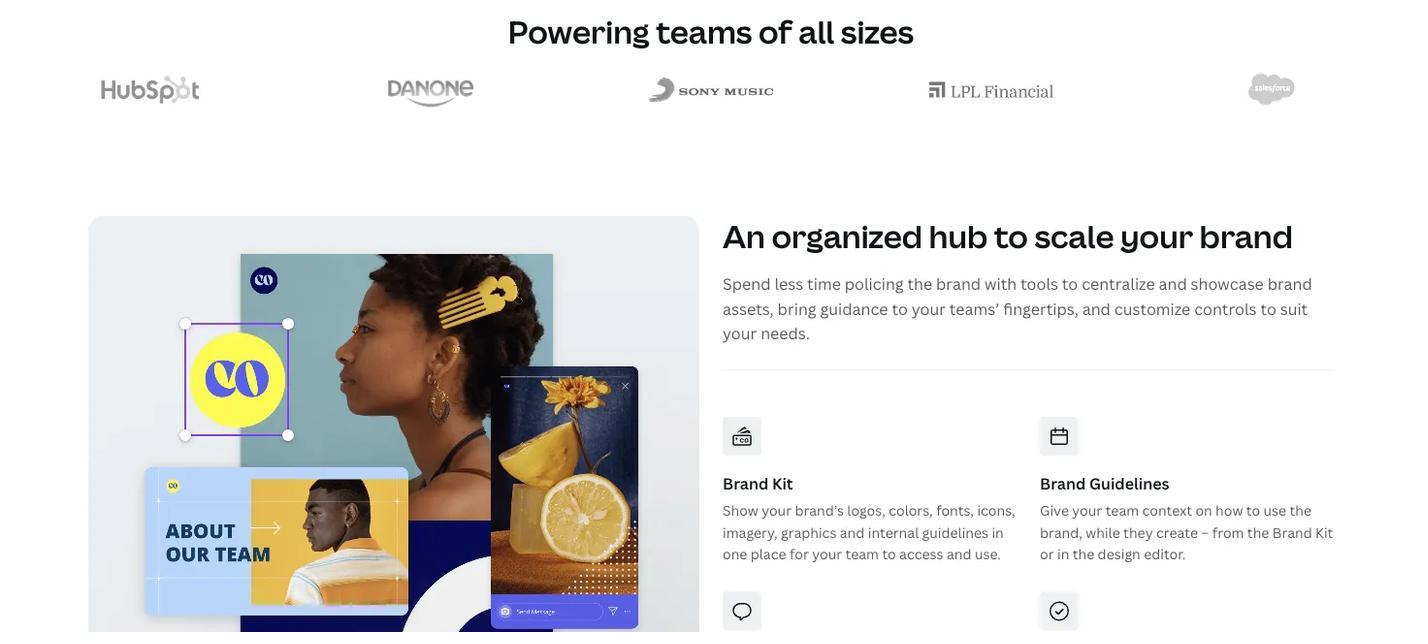 Task type: locate. For each thing, give the bounding box(es) containing it.
in inside brand kit show your brand's logos, colors, fonts, icons, imagery, graphics and internal guidelines in one place for your team to access and use.
[[992, 523, 1004, 542]]

or
[[1040, 545, 1054, 563]]

guidance
[[820, 298, 888, 319]]

2 horizontal spatial brand
[[1273, 523, 1313, 542]]

1 vertical spatial in
[[1058, 545, 1070, 563]]

and down logos,
[[840, 523, 865, 542]]

1 horizontal spatial kit
[[1316, 523, 1334, 542]]

the right use
[[1290, 502, 1312, 520]]

the right policing
[[908, 274, 933, 294]]

to right tools
[[1062, 274, 1078, 294]]

1 horizontal spatial brand
[[1040, 473, 1086, 494]]

–
[[1202, 523, 1209, 542]]

0 vertical spatial in
[[992, 523, 1004, 542]]

how
[[1216, 502, 1243, 520]]

time
[[807, 274, 841, 294]]

an organized hub to scale your brand
[[723, 215, 1293, 257]]

to left use
[[1247, 502, 1261, 520]]

spend
[[723, 274, 771, 294]]

guidelines
[[922, 523, 989, 542]]

in right or
[[1058, 545, 1070, 563]]

the
[[908, 274, 933, 294], [1290, 502, 1312, 520], [1248, 523, 1270, 542], [1073, 545, 1095, 563]]

to inside brand kit show your brand's logos, colors, fonts, icons, imagery, graphics and internal guidelines in one place for your team to access and use.
[[882, 545, 896, 563]]

0 vertical spatial team
[[1106, 502, 1139, 520]]

brand up show
[[723, 473, 769, 494]]

an
[[723, 215, 765, 257]]

needs.
[[761, 323, 810, 344]]

team down internal at the bottom of page
[[846, 545, 879, 563]]

team up they
[[1106, 502, 1139, 520]]

fingertips,
[[1004, 298, 1079, 319]]

0 horizontal spatial brand
[[723, 473, 769, 494]]

showcase
[[1191, 274, 1264, 294]]

0 vertical spatial kit
[[772, 473, 793, 494]]

context
[[1143, 502, 1193, 520]]

policing
[[845, 274, 904, 294]]

kit right from
[[1316, 523, 1334, 542]]

use
[[1264, 502, 1287, 520]]

spend less time policing the brand with tools to centralize and showcase brand assets, bring guidance to your teams' fingertips, and customize controls to suit your needs.
[[723, 274, 1313, 344]]

imagery,
[[723, 523, 778, 542]]

brand up give
[[1040, 473, 1086, 494]]

give
[[1040, 502, 1069, 520]]

to down internal at the bottom of page
[[882, 545, 896, 563]]

1 vertical spatial kit
[[1316, 523, 1334, 542]]

brand down use
[[1273, 523, 1313, 542]]

they
[[1124, 523, 1153, 542]]

0 horizontal spatial kit
[[772, 473, 793, 494]]

access
[[900, 545, 944, 563]]

use.
[[975, 545, 1001, 563]]

kit up "graphics"
[[772, 473, 793, 494]]

salesforce image
[[1249, 73, 1296, 106]]

sizes
[[841, 10, 914, 52]]

your
[[1121, 215, 1194, 257], [912, 298, 946, 319], [723, 323, 757, 344], [762, 502, 792, 520], [1073, 502, 1103, 520], [812, 545, 842, 563]]

danone image
[[388, 72, 473, 108]]

your up while
[[1073, 502, 1103, 520]]

brand for brand kit
[[723, 473, 769, 494]]

suit
[[1281, 298, 1308, 319]]

editor.
[[1144, 545, 1186, 563]]

0 horizontal spatial team
[[846, 545, 879, 563]]

while
[[1086, 523, 1121, 542]]

hub
[[929, 215, 988, 257]]

the down use
[[1248, 523, 1270, 542]]

team
[[1106, 502, 1139, 520], [846, 545, 879, 563]]

scale
[[1035, 215, 1114, 257]]

brand's
[[795, 502, 844, 520]]

your right for
[[812, 545, 842, 563]]

guidelines
[[1090, 473, 1170, 494]]

sony music image
[[649, 77, 773, 102]]

kit
[[772, 473, 793, 494], [1316, 523, 1334, 542]]

your up the imagery,
[[762, 502, 792, 520]]

0 horizontal spatial in
[[992, 523, 1004, 542]]

all
[[799, 10, 835, 52]]

brand
[[723, 473, 769, 494], [1040, 473, 1086, 494], [1273, 523, 1313, 542]]

design
[[1098, 545, 1141, 563]]

brand inside brand kit show your brand's logos, colors, fonts, icons, imagery, graphics and internal guidelines in one place for your team to access and use.
[[723, 473, 769, 494]]

in
[[992, 523, 1004, 542], [1058, 545, 1070, 563]]

your down assets,
[[723, 323, 757, 344]]

to
[[994, 215, 1028, 257], [1062, 274, 1078, 294], [892, 298, 908, 319], [1261, 298, 1277, 319], [1247, 502, 1261, 520], [882, 545, 896, 563]]

tools
[[1021, 274, 1059, 294]]

and
[[1159, 274, 1187, 294], [1083, 298, 1111, 319], [840, 523, 865, 542], [947, 545, 972, 563]]

brand
[[1200, 215, 1293, 257], [936, 274, 981, 294], [1268, 274, 1313, 294]]

teams'
[[950, 298, 1000, 319]]

1 horizontal spatial team
[[1106, 502, 1139, 520]]

show
[[723, 502, 759, 520]]

icons,
[[978, 502, 1016, 520]]

kit inside brand guidelines give your team context on how to use the brand, while they create – from the brand kit or in the design editor.
[[1316, 523, 1334, 542]]

1 vertical spatial team
[[846, 545, 879, 563]]

1 horizontal spatial in
[[1058, 545, 1070, 563]]

in down the icons,
[[992, 523, 1004, 542]]

for
[[790, 545, 809, 563]]



Task type: describe. For each thing, give the bounding box(es) containing it.
to down policing
[[892, 298, 908, 319]]

your left the teams'
[[912, 298, 946, 319]]

organized
[[772, 215, 923, 257]]

brand for brand guidelines
[[1040, 473, 1086, 494]]

fonts,
[[937, 502, 974, 520]]

and up customize
[[1159, 274, 1187, 294]]

in inside brand guidelines give your team context on how to use the brand, while they create – from the brand kit or in the design editor.
[[1058, 545, 1070, 563]]

team inside brand kit show your brand's logos, colors, fonts, icons, imagery, graphics and internal guidelines in one place for your team to access and use.
[[846, 545, 879, 563]]

on
[[1196, 502, 1213, 520]]

and down guidelines
[[947, 545, 972, 563]]

the down while
[[1073, 545, 1095, 563]]

the inside spend less time policing the brand with tools to centralize and showcase brand assets, bring guidance to your teams' fingertips, and customize controls to suit your needs.
[[908, 274, 933, 294]]

to left suit
[[1261, 298, 1277, 319]]

of
[[759, 10, 793, 52]]

powering teams of all sizes
[[508, 10, 914, 52]]

lpl financial image
[[930, 82, 1054, 98]]

graphics
[[781, 523, 837, 542]]

place
[[751, 545, 787, 563]]

brand up showcase
[[1200, 215, 1293, 257]]

team inside brand guidelines give your team context on how to use the brand, while they create – from the brand kit or in the design editor.
[[1106, 502, 1139, 520]]

brand guidelines give your team context on how to use the brand, while they create – from the brand kit or in the design editor.
[[1040, 473, 1334, 563]]

your inside brand guidelines give your team context on how to use the brand, while they create – from the brand kit or in the design editor.
[[1073, 502, 1103, 520]]

brand up the teams'
[[936, 274, 981, 294]]

brand templates (1) image
[[88, 216, 700, 633]]

one
[[723, 545, 748, 563]]

with
[[985, 274, 1017, 294]]

powering
[[508, 10, 650, 52]]

customize
[[1115, 298, 1191, 319]]

internal
[[868, 523, 919, 542]]

brand up suit
[[1268, 274, 1313, 294]]

from
[[1213, 523, 1244, 542]]

brand kit show your brand's logos, colors, fonts, icons, imagery, graphics and internal guidelines in one place for your team to access and use.
[[723, 473, 1016, 563]]

less
[[775, 274, 804, 294]]

and down centralize
[[1083, 298, 1111, 319]]

kit inside brand kit show your brand's logos, colors, fonts, icons, imagery, graphics and internal guidelines in one place for your team to access and use.
[[772, 473, 793, 494]]

brand,
[[1040, 523, 1083, 542]]

assets,
[[723, 298, 774, 319]]

bring
[[778, 298, 817, 319]]

centralize
[[1082, 274, 1155, 294]]

hubspot image
[[101, 76, 199, 104]]

create
[[1157, 523, 1198, 542]]

colors,
[[889, 502, 933, 520]]

to up with
[[994, 215, 1028, 257]]

logos,
[[847, 502, 886, 520]]

your up centralize
[[1121, 215, 1194, 257]]

to inside brand guidelines give your team context on how to use the brand, while they create – from the brand kit or in the design editor.
[[1247, 502, 1261, 520]]

teams
[[656, 10, 752, 52]]

controls
[[1195, 298, 1257, 319]]



Task type: vqa. For each thing, say whether or not it's contained in the screenshot.
imagery,
yes



